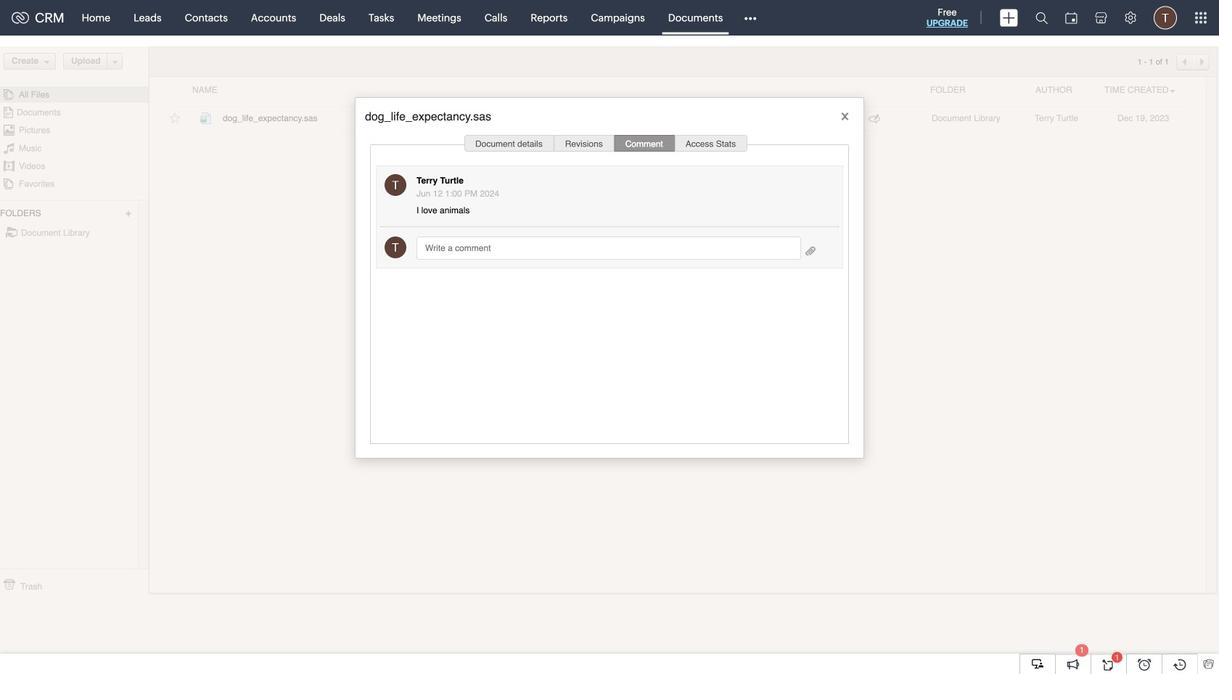 Task type: vqa. For each thing, say whether or not it's contained in the screenshot.
Search element at the right top
yes



Task type: describe. For each thing, give the bounding box(es) containing it.
profile image
[[1154, 6, 1178, 29]]

create menu image
[[1000, 9, 1019, 27]]

logo image
[[12, 12, 29, 24]]

search element
[[1027, 0, 1057, 36]]



Task type: locate. For each thing, give the bounding box(es) containing it.
calendar image
[[1066, 12, 1078, 24]]

Other Modules field
[[735, 6, 766, 29]]

profile element
[[1146, 0, 1186, 35]]

create menu element
[[992, 0, 1027, 35]]

search image
[[1036, 12, 1048, 24]]



